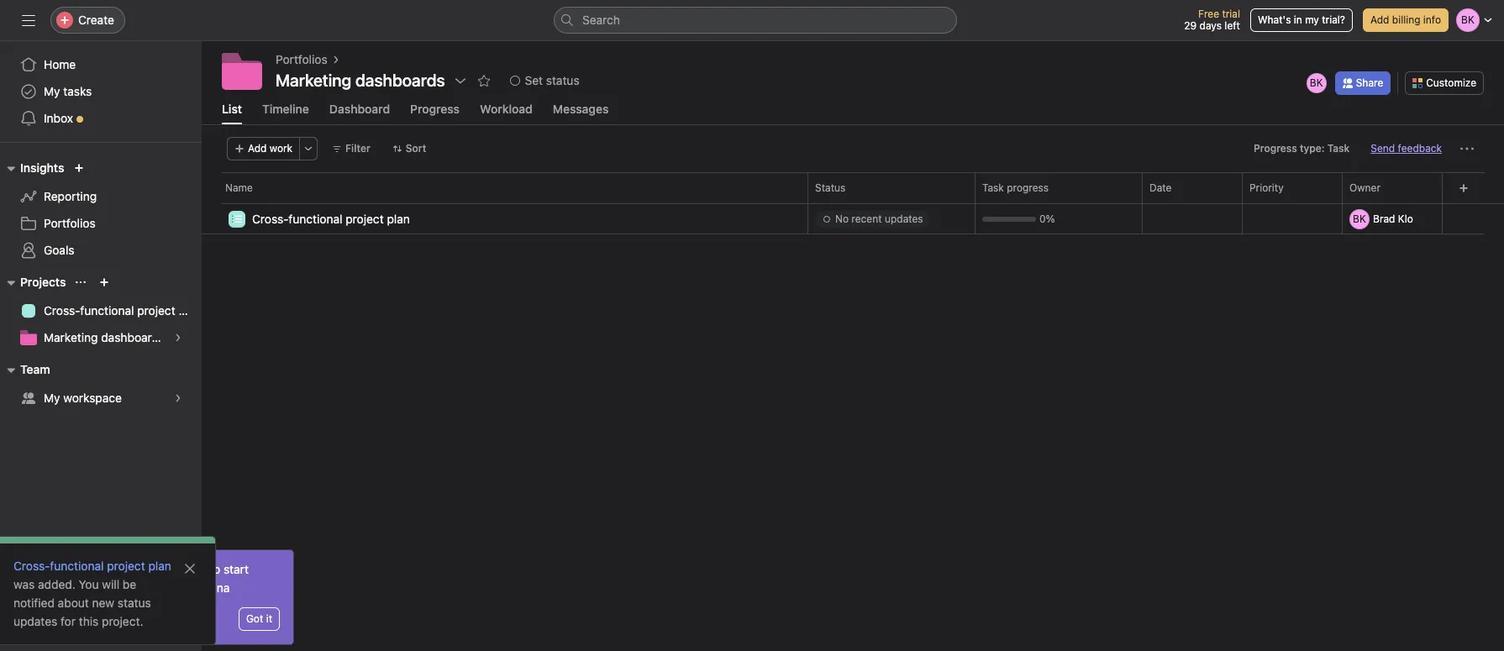 Task type: vqa. For each thing, say whether or not it's contained in the screenshot.
TB in row
no



Task type: locate. For each thing, give the bounding box(es) containing it.
bk left the share button
[[1311, 76, 1324, 89]]

more actions image up the add field icon
[[1461, 142, 1475, 156]]

0 vertical spatial project
[[346, 211, 384, 226]]

2 row from the top
[[202, 203, 1505, 204]]

portfolios link up timeline
[[276, 50, 328, 69]]

invite a teammate to start collaborating in asana got it
[[110, 562, 272, 626]]

2 my from the top
[[44, 391, 60, 405]]

add
[[1371, 13, 1390, 26], [248, 142, 267, 155]]

task inside 'row'
[[983, 182, 1005, 194]]

updates
[[885, 212, 924, 225], [13, 615, 57, 629]]

dashboards
[[101, 330, 165, 345]]

brad klo
[[1374, 212, 1414, 225]]

portfolios
[[276, 52, 328, 66], [44, 216, 96, 230]]

close image
[[183, 562, 197, 576]]

0 vertical spatial cross-functional project plan
[[252, 211, 410, 226]]

marketing dashboards
[[44, 330, 165, 345]]

add for add work
[[248, 142, 267, 155]]

project.
[[102, 615, 143, 629]]

0 vertical spatial portfolios link
[[276, 50, 328, 69]]

left
[[1225, 19, 1241, 32]]

1 vertical spatial add
[[248, 142, 267, 155]]

invite inside invite a teammate to start collaborating in asana got it
[[110, 562, 139, 577]]

more actions image
[[1461, 142, 1475, 156], [304, 144, 314, 154]]

my inside global element
[[44, 84, 60, 98]]

1 vertical spatial progress
[[1254, 142, 1298, 155]]

what's in my trial?
[[1259, 13, 1346, 26]]

in inside button
[[1295, 13, 1303, 26]]

0 vertical spatial add
[[1371, 13, 1390, 26]]

project
[[346, 211, 384, 226], [137, 304, 175, 318], [107, 559, 145, 573]]

search list box
[[554, 7, 958, 34]]

teammate
[[152, 562, 206, 577]]

0 horizontal spatial task
[[983, 182, 1005, 194]]

0 vertical spatial plan
[[387, 211, 410, 226]]

cross-functional project plan cell
[[202, 203, 809, 236]]

1 vertical spatial cross-
[[44, 304, 80, 318]]

0 vertical spatial invite
[[110, 562, 139, 577]]

cross- inside cross-functional project plan was added. you will be notified about new status updates for this project.
[[13, 559, 50, 573]]

1 horizontal spatial add
[[1371, 13, 1390, 26]]

to
[[210, 562, 220, 577]]

plan up collaborating
[[148, 559, 171, 573]]

functional up marketing dashboards
[[80, 304, 134, 318]]

cross-functional project plan up dashboards
[[44, 304, 202, 318]]

no recent updates cell
[[808, 203, 976, 235]]

0 horizontal spatial status
[[118, 596, 151, 610]]

1 vertical spatial task
[[983, 182, 1005, 194]]

0 vertical spatial functional
[[289, 211, 343, 226]]

work
[[270, 142, 293, 155]]

updates right recent
[[885, 212, 924, 225]]

0 vertical spatial bk
[[1311, 76, 1324, 89]]

1 horizontal spatial portfolios link
[[276, 50, 328, 69]]

1 horizontal spatial progress
[[1254, 142, 1298, 155]]

0 horizontal spatial invite
[[47, 622, 77, 636]]

invite left this
[[47, 622, 77, 636]]

share
[[1357, 76, 1384, 89]]

task progress
[[983, 182, 1049, 194]]

1 vertical spatial cross-functional project plan
[[44, 304, 202, 318]]

1 vertical spatial portfolios link
[[10, 210, 192, 237]]

add billing info button
[[1364, 8, 1449, 32]]

1 vertical spatial updates
[[13, 615, 57, 629]]

1 vertical spatial status
[[118, 596, 151, 610]]

cross-functional project plan inside cell
[[252, 211, 410, 226]]

0 horizontal spatial in
[[184, 581, 194, 595]]

cross- right list 'icon'
[[252, 211, 289, 226]]

no recent updates
[[836, 212, 924, 225]]

functional inside cell
[[289, 211, 343, 226]]

1 vertical spatial in
[[184, 581, 194, 595]]

portfolios link down reporting
[[10, 210, 192, 237]]

1 vertical spatial bk
[[1354, 212, 1367, 225]]

0 vertical spatial progress
[[410, 102, 460, 116]]

portfolios up timeline
[[276, 52, 328, 66]]

1 horizontal spatial task
[[1328, 142, 1351, 155]]

2 vertical spatial plan
[[148, 559, 171, 573]]

workload link
[[480, 102, 533, 124]]

add for add billing info
[[1371, 13, 1390, 26]]

more actions image right work
[[304, 144, 314, 154]]

my left tasks
[[44, 84, 60, 98]]

send
[[1372, 142, 1396, 155]]

progress link
[[410, 102, 460, 124]]

portfolios inside insights element
[[44, 216, 96, 230]]

cross-functional project plan link up marketing dashboards
[[10, 298, 202, 325]]

show options, current sort, top image
[[76, 277, 86, 288]]

0 vertical spatial cross-functional project plan link
[[252, 210, 410, 228]]

my down team
[[44, 391, 60, 405]]

plan down sort "dropdown button"
[[387, 211, 410, 226]]

list link
[[222, 102, 242, 124]]

1 horizontal spatial updates
[[885, 212, 924, 225]]

project up see details, marketing dashboards image
[[137, 304, 175, 318]]

workspace
[[63, 391, 122, 405]]

1 vertical spatial portfolios
[[44, 216, 96, 230]]

add inside add work button
[[248, 142, 267, 155]]

my workspace link
[[10, 385, 192, 412]]

functional
[[289, 211, 343, 226], [80, 304, 134, 318], [50, 559, 104, 573]]

teams element
[[0, 355, 202, 415]]

sort
[[406, 142, 427, 155]]

2 vertical spatial cross-
[[13, 559, 50, 573]]

priority
[[1250, 182, 1284, 194]]

set status
[[525, 73, 580, 87]]

project down filter
[[346, 211, 384, 226]]

will
[[102, 578, 120, 592]]

0 horizontal spatial plan
[[148, 559, 171, 573]]

recent
[[852, 212, 882, 225]]

invite for invite a teammate to start collaborating in asana got it
[[110, 562, 139, 577]]

status right set
[[546, 73, 580, 87]]

cross-functional project plan inside projects element
[[44, 304, 202, 318]]

cross-functional project plan down filter 'dropdown button'
[[252, 211, 410, 226]]

customize
[[1427, 76, 1477, 89]]

functional up you
[[50, 559, 104, 573]]

2 vertical spatial project
[[107, 559, 145, 573]]

1 row from the top
[[202, 172, 1505, 203]]

insights
[[20, 161, 64, 175]]

functional inside cross-functional project plan was added. you will be notified about new status updates for this project.
[[50, 559, 104, 573]]

task inside dropdown button
[[1328, 142, 1351, 155]]

progress down show options icon
[[410, 102, 460, 116]]

progress type: task button
[[1247, 137, 1358, 161]]

marketing dashboards link
[[10, 325, 192, 351]]

invite inside button
[[47, 622, 77, 636]]

goals link
[[10, 237, 192, 264]]

1 horizontal spatial in
[[1295, 13, 1303, 26]]

0 vertical spatial cross-
[[252, 211, 289, 226]]

filter button
[[325, 137, 378, 161]]

functional down work
[[289, 211, 343, 226]]

row
[[202, 172, 1505, 203], [202, 203, 1505, 204]]

bk
[[1311, 76, 1324, 89], [1354, 212, 1367, 225]]

1 horizontal spatial invite
[[110, 562, 139, 577]]

status down collaborating
[[118, 596, 151, 610]]

type:
[[1301, 142, 1325, 155]]

add inside add billing info button
[[1371, 13, 1390, 26]]

in down close icon
[[184, 581, 194, 595]]

my
[[44, 84, 60, 98], [44, 391, 60, 405]]

portfolios down reporting
[[44, 216, 96, 230]]

cross-functional project plan link up you
[[13, 559, 171, 573]]

1 vertical spatial cross-functional project plan link
[[10, 298, 202, 325]]

1 vertical spatial functional
[[80, 304, 134, 318]]

1 horizontal spatial bk
[[1354, 212, 1367, 225]]

add left work
[[248, 142, 267, 155]]

notified
[[13, 596, 55, 610]]

0 horizontal spatial add
[[248, 142, 267, 155]]

cross- up the was
[[13, 559, 50, 573]]

task right type:
[[1328, 142, 1351, 155]]

project up be at the left of the page
[[107, 559, 145, 573]]

my inside the teams element
[[44, 391, 60, 405]]

1 vertical spatial invite
[[47, 622, 77, 636]]

0 vertical spatial updates
[[885, 212, 924, 225]]

set
[[525, 73, 543, 87]]

share button
[[1336, 71, 1392, 95]]

0 horizontal spatial bk
[[1311, 76, 1324, 89]]

you
[[79, 578, 99, 592]]

cross-functional project plan link
[[252, 210, 410, 228], [10, 298, 202, 325], [13, 559, 171, 573]]

owner
[[1350, 182, 1381, 194]]

insights element
[[0, 153, 202, 267]]

remove image
[[1439, 214, 1449, 224]]

workload
[[480, 102, 533, 116]]

2 horizontal spatial plan
[[387, 211, 410, 226]]

0 vertical spatial task
[[1328, 142, 1351, 155]]

0 horizontal spatial portfolios
[[44, 216, 96, 230]]

my for my workspace
[[44, 391, 60, 405]]

marketing
[[44, 330, 98, 345]]

new project or portfolio image
[[100, 277, 110, 288]]

in
[[1295, 13, 1303, 26], [184, 581, 194, 595]]

cross- up marketing on the left of page
[[44, 304, 80, 318]]

task left progress
[[983, 182, 1005, 194]]

what's
[[1259, 13, 1292, 26]]

updates down the notified
[[13, 615, 57, 629]]

reporting link
[[10, 183, 192, 210]]

portfolios link
[[276, 50, 328, 69], [10, 210, 192, 237]]

1 horizontal spatial plan
[[179, 304, 202, 318]]

for
[[61, 615, 76, 629]]

0 horizontal spatial progress
[[410, 102, 460, 116]]

2 vertical spatial cross-functional project plan link
[[13, 559, 171, 573]]

updates inside cell
[[885, 212, 924, 225]]

invite up be at the left of the page
[[110, 562, 139, 577]]

search button
[[554, 7, 958, 34]]

1 vertical spatial plan
[[179, 304, 202, 318]]

add work
[[248, 142, 293, 155]]

cross-functional project plan link down filter 'dropdown button'
[[252, 210, 410, 228]]

1 my from the top
[[44, 84, 60, 98]]

0 horizontal spatial portfolios link
[[10, 210, 192, 237]]

inbox
[[44, 111, 73, 125]]

cross-functional project plan
[[252, 211, 410, 226], [44, 304, 202, 318]]

task
[[1328, 142, 1351, 155], [983, 182, 1005, 194]]

1 horizontal spatial cross-functional project plan
[[252, 211, 410, 226]]

0 vertical spatial in
[[1295, 13, 1303, 26]]

team
[[20, 362, 50, 377]]

cell
[[1343, 203, 1453, 235]]

plan up see details, marketing dashboards image
[[179, 304, 202, 318]]

1 horizontal spatial status
[[546, 73, 580, 87]]

progress
[[410, 102, 460, 116], [1254, 142, 1298, 155]]

1 horizontal spatial portfolios
[[276, 52, 328, 66]]

add left billing
[[1371, 13, 1390, 26]]

0 vertical spatial status
[[546, 73, 580, 87]]

1 vertical spatial project
[[137, 304, 175, 318]]

progress left type:
[[1254, 142, 1298, 155]]

0 horizontal spatial cross-functional project plan
[[44, 304, 202, 318]]

in left my
[[1295, 13, 1303, 26]]

bk left brad
[[1354, 212, 1367, 225]]

2 vertical spatial functional
[[50, 559, 104, 573]]

tasks
[[63, 84, 92, 98]]

invite
[[110, 562, 139, 577], [47, 622, 77, 636]]

search
[[583, 13, 620, 27]]

dashboard link
[[330, 102, 390, 124]]

0 vertical spatial my
[[44, 84, 60, 98]]

project inside cell
[[346, 211, 384, 226]]

1 vertical spatial my
[[44, 391, 60, 405]]

0 horizontal spatial updates
[[13, 615, 57, 629]]

progress inside dropdown button
[[1254, 142, 1298, 155]]



Task type: describe. For each thing, give the bounding box(es) containing it.
list image
[[232, 214, 242, 224]]

my for my tasks
[[44, 84, 60, 98]]

what's in my trial? button
[[1251, 8, 1354, 32]]

name
[[225, 182, 253, 194]]

free trial 29 days left
[[1185, 8, 1241, 32]]

my tasks
[[44, 84, 92, 98]]

in inside invite a teammate to start collaborating in asana got it
[[184, 581, 194, 595]]

timeline
[[262, 102, 309, 116]]

home link
[[10, 51, 192, 78]]

billing
[[1393, 13, 1421, 26]]

home
[[44, 57, 76, 71]]

new image
[[74, 163, 84, 173]]

my
[[1306, 13, 1320, 26]]

filter
[[346, 142, 371, 155]]

see details, my workspace image
[[173, 393, 183, 404]]

invite a teammate to start collaborating in asana tooltip
[[92, 551, 293, 645]]

status inside cross-functional project plan was added. you will be notified about new status updates for this project.
[[118, 596, 151, 610]]

hide sidebar image
[[22, 13, 35, 27]]

list
[[222, 102, 242, 116]]

cross-functional project plan was added. you will be notified about new status updates for this project.
[[13, 559, 171, 629]]

cross- inside cell
[[252, 211, 289, 226]]

reporting
[[44, 189, 97, 203]]

create button
[[50, 7, 125, 34]]

progress for progress
[[410, 102, 460, 116]]

projects button
[[0, 272, 66, 293]]

free
[[1199, 8, 1220, 20]]

messages link
[[553, 102, 609, 124]]

status
[[816, 182, 846, 194]]

status inside set status dropdown button
[[546, 73, 580, 87]]

show options image
[[454, 74, 467, 87]]

date
[[1150, 182, 1172, 194]]

create
[[78, 13, 114, 27]]

no
[[836, 212, 849, 225]]

add field image
[[1459, 183, 1469, 193]]

plan inside cross-functional project plan cell
[[387, 211, 410, 226]]

project inside cross-functional project plan was added. you will be notified about new status updates for this project.
[[107, 559, 145, 573]]

asana
[[197, 581, 230, 595]]

cross- inside projects element
[[44, 304, 80, 318]]

global element
[[0, 41, 202, 142]]

was
[[13, 578, 35, 592]]

customize button
[[1406, 71, 1485, 95]]

functional inside projects element
[[80, 304, 134, 318]]

feedback
[[1399, 142, 1443, 155]]

trial?
[[1323, 13, 1346, 26]]

send feedback
[[1372, 142, 1443, 155]]

insights button
[[0, 158, 64, 178]]

cell containing bk
[[1343, 203, 1453, 235]]

add to starred image
[[477, 74, 491, 87]]

plan inside cross-functional project plan was added. you will be notified about new status updates for this project.
[[148, 559, 171, 573]]

set status button
[[502, 69, 587, 92]]

0 vertical spatial portfolios
[[276, 52, 328, 66]]

progress type: task
[[1254, 142, 1351, 155]]

this
[[79, 615, 99, 629]]

days
[[1200, 19, 1222, 32]]

0%
[[1040, 212, 1056, 225]]

cross-functional project plan row
[[202, 203, 1505, 236]]

trial
[[1223, 8, 1241, 20]]

cross-functional project plan link inside cell
[[252, 210, 410, 228]]

brad
[[1374, 212, 1396, 225]]

about
[[58, 596, 89, 610]]

timeline link
[[262, 102, 309, 124]]

add billing info
[[1371, 13, 1442, 26]]

team button
[[0, 360, 50, 380]]

1 horizontal spatial more actions image
[[1461, 142, 1475, 156]]

got it button
[[239, 608, 280, 631]]

send feedback link
[[1372, 141, 1443, 156]]

collaborating
[[110, 581, 181, 595]]

info
[[1424, 13, 1442, 26]]

progress
[[1007, 182, 1049, 194]]

projects element
[[0, 267, 202, 355]]

a
[[143, 562, 149, 577]]

goals
[[44, 243, 74, 257]]

marketing dashboards
[[276, 71, 445, 90]]

projects
[[20, 275, 66, 289]]

progress for progress type: task
[[1254, 142, 1298, 155]]

invite button
[[16, 615, 88, 645]]

my workspace
[[44, 391, 122, 405]]

bk inside cell
[[1354, 212, 1367, 225]]

klo
[[1399, 212, 1414, 225]]

messages
[[553, 102, 609, 116]]

0 horizontal spatial more actions image
[[304, 144, 314, 154]]

it
[[266, 613, 272, 626]]

updates inside cross-functional project plan was added. you will be notified about new status updates for this project.
[[13, 615, 57, 629]]

start
[[224, 562, 249, 577]]

new
[[92, 596, 114, 610]]

invite for invite
[[47, 622, 77, 636]]

plan inside projects element
[[179, 304, 202, 318]]

add work button
[[227, 137, 300, 161]]

row containing name
[[202, 172, 1505, 203]]

see details, marketing dashboards image
[[173, 333, 183, 343]]

inbox link
[[10, 105, 192, 132]]

29
[[1185, 19, 1197, 32]]

added.
[[38, 578, 76, 592]]

got
[[246, 613, 263, 626]]

be
[[123, 578, 136, 592]]



